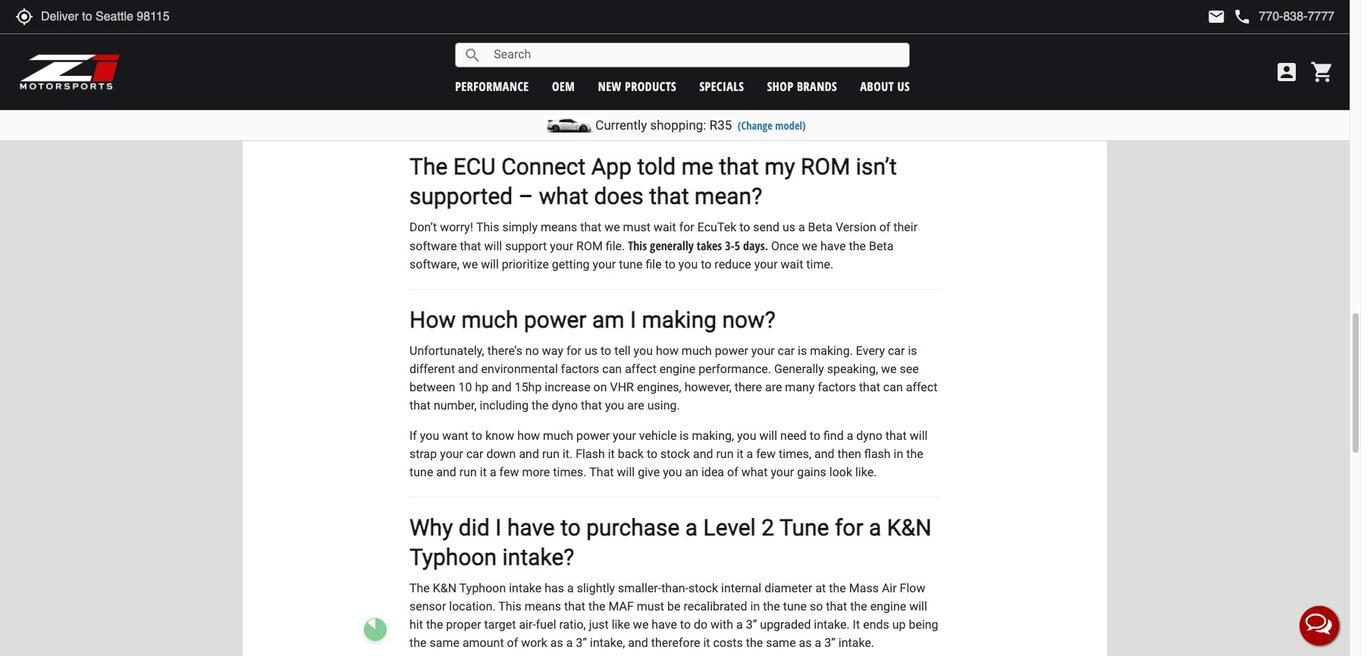 Task type: describe. For each thing, give the bounding box(es) containing it.
there
[[735, 380, 762, 394]]

internal
[[721, 581, 762, 595]]

that down on
[[581, 398, 602, 412]]

to up "out," on the top of the page
[[751, 67, 761, 82]]

but
[[769, 86, 786, 100]]

you down add
[[893, 86, 912, 100]]

specials
[[700, 78, 744, 94]]

to up apply
[[536, 49, 547, 64]]

1 same from the left
[[430, 635, 460, 650]]

1 3200 from the left
[[410, 49, 437, 64]]

that right so
[[826, 599, 847, 613]]

will down back
[[617, 465, 635, 479]]

have inside 'the k&n typhoon intake has a slightly smaller-than-stock internal diameter at the mass air flow sensor location. this means that the maf must be recalibrated in the tune so that the engine will hit the proper target air-fuel ratio, just like we have to do with a 3" upgraded intake. it ends up being the same amount of work as a 3" intake, and therefore it costs the same as a 3" intake.'
[[652, 617, 677, 632]]

we inside unfortunately, there's no way for us to tell you how much power your car is making. every car is different and environmental factors can affect engine performance. generally speaking, we see between 10 hp and 15hp increase on vhr engines, however, there are many factors that can affect that number, including the dyno that you are using.
[[881, 362, 897, 376]]

1 as from the left
[[551, 635, 563, 650]]

about us link
[[860, 78, 910, 94]]

15hp
[[515, 380, 542, 394]]

this inside 'the k&n typhoon intake has a slightly smaller-than-stock internal diameter at the mass air flow sensor location. this means that the maf must be recalibrated in the tune so that the engine will hit the proper target air-fuel ratio, just like we have to do with a 3" upgraded intake. it ends up being the same amount of work as a 3" intake, and therefore it costs the same as a 3" intake.'
[[499, 599, 522, 613]]

a right has
[[567, 581, 574, 595]]

that down speaking,
[[859, 380, 880, 394]]

performance. generally
[[699, 362, 824, 376]]

a right find
[[847, 428, 854, 443]]

practice
[[642, 86, 685, 100]]

dyno inside unfortunately, there's no way for us to tell you how much power your car is making. every car is different and environmental factors can affect engine performance. generally speaking, we see between 10 hp and 15hp increase on vhr engines, however, there are many factors that can affect that number, including the dyno that you are using.
[[552, 398, 578, 412]]

0 vertical spatial can
[[602, 362, 622, 376]]

the right at
[[829, 581, 846, 595]]

stock inside 'the k&n typhoon intake has a slightly smaller-than-stock internal diameter at the mass air flow sensor location. this means that the maf must be recalibrated in the tune so that the engine will hit the proper target air-fuel ratio, just like we have to do with a 3" upgraded intake. it ends up being the same amount of work as a 3" intake, and therefore it costs the same as a 3" intake.'
[[689, 581, 718, 595]]

to inside don't worry! this simply means that we must wait for ecutek to send us a beta version of their software that will support your rom file.
[[740, 220, 750, 234]]

the down aggressive),
[[807, 67, 824, 82]]

1 horizontal spatial i
[[630, 306, 636, 333]]

beta inside once we have the beta software, we will prioritize getting your tune file to you to reduce your wait time.
[[869, 239, 894, 253]]

what inside the ecu connect app told me that my rom isn't supported – what does that mean?
[[539, 183, 589, 209]]

is inside the if you want to know how much power your vehicle is making, you will need to find a dyno that will strap your car down and run it. flash it back to stock and run it a few times, and then flash in the tune and run it a few more times. that will give you an idea of what your gains look like.
[[680, 428, 689, 443]]

an
[[685, 465, 699, 479]]

a down speed
[[556, 67, 562, 82]]

the down hit
[[410, 635, 427, 650]]

told
[[637, 153, 676, 180]]

(~1-
[[698, 67, 721, 82]]

to up give
[[647, 447, 658, 461]]

it down too
[[410, 104, 416, 118]]

this generally takes 3-5 days.
[[628, 237, 768, 254]]

once we have the beta software, we will prioritize getting your tune file to you to reduce your wait time.
[[410, 239, 894, 271]]

of right bit
[[628, 86, 639, 100]]

the down slightly
[[588, 599, 606, 613]]

that down the worry! this at the top left of page
[[460, 239, 481, 253]]

it inside 'the k&n typhoon intake has a slightly smaller-than-stock internal diameter at the mass air flow sensor location. this means that the maf must be recalibrated in the tune so that the engine will hit the proper target air-fuel ratio, just like we have to do with a 3" upgraded intake. it ends up being the same amount of work as a 3" intake, and therefore it costs the same as a 3" intake.'
[[853, 617, 860, 632]]

you left the us
[[878, 67, 897, 82]]

currently shopping: r35 (change model)
[[596, 118, 806, 133]]

their
[[894, 220, 918, 234]]

0 horizontal spatial run
[[459, 465, 477, 479]]

a left times,
[[747, 447, 753, 461]]

your down want
[[440, 447, 463, 461]]

how inside the if you want to know how much power your vehicle is making, you will need to find a dyno that will strap your car down and run it. flash it back to stock and run it a few times, and then flash in the tune and run it a few more times. that will give you an idea of what your gains look like.
[[517, 428, 540, 443]]

much inside the if you want to know how much power your vehicle is making, you will need to find a dyno that will strap your car down and run it. flash it back to stock and run it a few times, and then flash in the tune and run it a few more times. that will give you an idea of what your gains look like.
[[543, 428, 573, 443]]

it inside the mild burble tune is only active above 4000 rpm and aggressive burble is only active above 3200 rpm. so you need to speed up past 4000 rpm (or 3200 rpm for aggressive), and then lift off the throttle, and then apply a small amount of throttle (~1-10%) to engage the burble. if you add too much, it will deactivate. it takes a bit of practice to figure it out, but you'll know it when you get it right.
[[559, 86, 566, 100]]

amount inside the mild burble tune is only active above 4000 rpm and aggressive burble is only active above 3200 rpm. so you need to speed up past 4000 rpm (or 3200 rpm for aggressive), and then lift off the throttle, and then apply a small amount of throttle (~1-10%) to engage the burble. if you add too much, it will deactivate. it takes a bit of practice to figure it out, but you'll know it when you get it right.
[[598, 67, 639, 82]]

that down does
[[580, 220, 602, 234]]

and down the so
[[474, 67, 494, 82]]

want
[[442, 428, 469, 443]]

0 vertical spatial few
[[756, 447, 776, 461]]

2 same from the left
[[766, 635, 796, 650]]

that up mean?
[[719, 153, 759, 180]]

of inside 'the k&n typhoon intake has a slightly smaller-than-stock internal diameter at the mass air flow sensor location. this means that the maf must be recalibrated in the tune so that the engine will hit the proper target air-fuel ratio, just like we have to do with a 3" upgraded intake. it ends up being the same amount of work as a 3" intake, and therefore it costs the same as a 3" intake.'
[[507, 635, 518, 650]]

is up see
[[908, 343, 917, 358]]

right.
[[419, 104, 447, 118]]

new
[[598, 78, 622, 94]]

and up including
[[492, 380, 512, 394]]

a down like.
[[869, 514, 882, 541]]

than-
[[661, 581, 689, 595]]

10%)
[[721, 67, 748, 82]]

tune inside the mild burble tune is only active above 4000 rpm and aggressive burble is only active above 3200 rpm. so you need to speed up past 4000 rpm (or 3200 rpm for aggressive), and then lift off the throttle, and then apply a small amount of throttle (~1-10%) to engage the burble. if you add too much, it will deactivate. it takes a bit of practice to figure it out, but you'll know it when you get it right.
[[497, 31, 521, 45]]

0 vertical spatial intake.
[[814, 617, 850, 632]]

hit
[[410, 617, 423, 632]]

when
[[861, 86, 890, 100]]

find
[[824, 428, 844, 443]]

has
[[545, 581, 564, 595]]

to left find
[[810, 428, 821, 443]]

to inside unfortunately, there's no way for us to tell you how much power your car is making. every car is different and environmental factors can affect engine performance. generally speaking, we see between 10 hp and 15hp increase on vhr engines, however, there are many factors that can affect that number, including the dyno that you are using.
[[601, 343, 611, 358]]

recalibrated
[[684, 599, 747, 613]]

0 horizontal spatial few
[[499, 465, 519, 479]]

0 horizontal spatial much
[[461, 306, 518, 333]]

engine inside 'the k&n typhoon intake has a slightly smaller-than-stock internal diameter at the mass air flow sensor location. this means that the maf must be recalibrated in the tune so that the engine will hit the proper target air-fuel ratio, just like we have to do with a 3" upgraded intake. it ends up being the same amount of work as a 3" intake, and therefore it costs the same as a 3" intake.'
[[870, 599, 906, 613]]

get
[[915, 86, 933, 100]]

it. flash
[[563, 447, 605, 461]]

need inside the mild burble tune is only active above 4000 rpm and aggressive burble is only active above 3200 rpm. so you need to speed up past 4000 rpm (or 3200 rpm for aggressive), and then lift off the throttle, and then apply a small amount of throttle (~1-10%) to engage the burble. if you add too much, it will deactivate. it takes a bit of practice to figure it out, but you'll know it when you get it right.
[[507, 49, 533, 64]]

and up idea
[[693, 447, 713, 461]]

1 horizontal spatial factors
[[818, 380, 856, 394]]

power inside unfortunately, there's no way for us to tell you how much power your car is making. every car is different and environmental factors can affect engine performance. generally speaking, we see between 10 hp and 15hp increase on vhr engines, however, there are many factors that can affect that number, including the dyno that you are using.
[[715, 343, 748, 358]]

that down between
[[410, 398, 431, 412]]

know inside the if you want to know how much power your vehicle is making, you will need to find a dyno that will strap your car down and run it. flash it back to stock and run it a few times, and then flash in the tune and run it a few more times. that will give you an idea of what your gains look like.
[[485, 428, 514, 443]]

tune inside 'the k&n typhoon intake has a slightly smaller-than-stock internal diameter at the mass air flow sensor location. this means that the maf must be recalibrated in the tune so that the engine will hit the proper target air-fuel ratio, just like we have to do with a 3" upgraded intake. it ends up being the same amount of work as a 3" intake, and therefore it costs the same as a 3" intake.'
[[783, 599, 807, 613]]

however,
[[685, 380, 732, 394]]

to inside why did i have to purchase a level 2 tune for a k&n typhoon intake?
[[561, 514, 581, 541]]

diameter
[[765, 581, 813, 595]]

you'll
[[789, 86, 816, 100]]

throttle
[[656, 67, 695, 82]]

why
[[410, 514, 453, 541]]

it down the burble.
[[851, 86, 858, 100]]

a right with
[[736, 617, 743, 632]]

generally
[[650, 237, 694, 254]]

2
[[762, 514, 774, 541]]

prioritize
[[502, 257, 549, 271]]

currently
[[596, 118, 647, 133]]

your down days.
[[754, 257, 778, 271]]

0 horizontal spatial affect
[[625, 362, 657, 376]]

you right the making,
[[737, 428, 757, 443]]

shop brands
[[767, 78, 837, 94]]

1 vertical spatial takes
[[697, 237, 722, 254]]

i inside why did i have to purchase a level 2 tune for a k&n typhoon intake?
[[495, 514, 502, 541]]

between
[[410, 380, 455, 394]]

1 vertical spatial intake.
[[839, 635, 875, 650]]

to left figure
[[688, 86, 699, 100]]

and up 10
[[458, 362, 478, 376]]

wait inside once we have the beta software, we will prioritize getting your tune file to you to reduce your wait time.
[[781, 257, 803, 271]]

the down mass on the bottom of page
[[850, 599, 867, 613]]

mass
[[849, 581, 879, 595]]

aggressive
[[710, 31, 769, 45]]

like
[[612, 617, 630, 632]]

idea
[[702, 465, 724, 479]]

for inside why did i have to purchase a level 2 tune for a k&n typhoon intake?
[[835, 514, 864, 541]]

tell
[[614, 343, 631, 358]]

1 burble from the left
[[459, 31, 494, 45]]

0 vertical spatial power
[[524, 306, 587, 333]]

that up ratio,
[[564, 599, 585, 613]]

0 vertical spatial this
[[628, 237, 647, 254]]

for inside don't worry! this simply means that we must wait for ecutek to send us a beta version of their software that will support your rom file.
[[679, 220, 695, 234]]

you up the strap
[[420, 428, 439, 443]]

mean?
[[695, 183, 762, 209]]

you right the so
[[485, 49, 504, 64]]

the inside once we have the beta software, we will prioritize getting your tune file to you to reduce your wait time.
[[849, 239, 866, 253]]

the for the mild burble tune is only active above 4000 rpm and aggressive burble is only active above 3200 rpm. so you need to speed up past 4000 rpm (or 3200 rpm for aggressive), and then lift off the throttle, and then apply a small amount of throttle (~1-10%) to engage the burble. if you add too much, it will deactivate. it takes a bit of practice to figure it out, but you'll know it when you get it right.
[[410, 31, 430, 45]]

z1 motorsports logo image
[[19, 53, 121, 91]]

the inside the if you want to know how much power your vehicle is making, you will need to find a dyno that will strap your car down and run it. flash it back to stock and run it a few times, and then flash in the tune and run it a few more times. that will give you an idea of what your gains look like.
[[907, 447, 924, 461]]

takes inside the mild burble tune is only active above 4000 rpm and aggressive burble is only active above 3200 rpm. so you need to speed up past 4000 rpm (or 3200 rpm for aggressive), and then lift off the throttle, and then apply a small amount of throttle (~1-10%) to engage the burble. if you add too much, it will deactivate. it takes a bit of practice to figure it out, but you'll know it when you get it right.
[[569, 86, 599, 100]]

you left an
[[663, 465, 682, 479]]

that down told
[[649, 183, 689, 209]]

level
[[703, 514, 756, 541]]

the up upgraded
[[763, 599, 780, 613]]

it left back
[[608, 447, 615, 461]]

k&n inside 'the k&n typhoon intake has a slightly smaller-than-stock internal diameter at the mass air flow sensor location. this means that the maf must be recalibrated in the tune so that the engine will hit the proper target air-fuel ratio, just like we have to do with a 3" upgraded intake. it ends up being the same amount of work as a 3" intake, and therefore it costs the same as a 3" intake.'
[[433, 581, 457, 595]]

using.
[[648, 398, 680, 412]]

burble.
[[827, 67, 864, 82]]

being
[[909, 617, 939, 632]]

1 active from the left
[[561, 31, 593, 45]]

engines,
[[637, 380, 682, 394]]

2 horizontal spatial car
[[888, 343, 905, 358]]

0 vertical spatial then
[[867, 49, 891, 64]]

model)
[[775, 118, 806, 133]]

my
[[765, 153, 795, 180]]

(or
[[684, 49, 699, 64]]

flash
[[864, 447, 891, 461]]

your down times,
[[771, 465, 794, 479]]

is up many
[[798, 343, 807, 358]]

up inside the mild burble tune is only active above 4000 rpm and aggressive burble is only active above 3200 rpm. so you need to speed up past 4000 rpm (or 3200 rpm for aggressive), and then lift off the throttle, and then apply a small amount of throttle (~1-10%) to engage the burble. if you add too much, it will deactivate. it takes a bit of practice to figure it out, but you'll know it when you get it right.
[[586, 49, 599, 64]]

be
[[667, 599, 681, 613]]

the k&n typhoon intake has a slightly smaller-than-stock internal diameter at the mass air flow sensor location. this means that the maf must be recalibrated in the tune so that the engine will hit the proper target air-fuel ratio, just like we have to do with a 3" upgraded intake. it ends up being the same amount of work as a 3" intake, and therefore it costs the same as a 3" intake.
[[410, 581, 939, 650]]

speaking,
[[827, 362, 878, 376]]

car inside the if you want to know how much power your vehicle is making, you will need to find a dyno that will strap your car down and run it. flash it back to stock and run it a few times, and then flash in the tune and run it a few more times. that will give you an idea of what your gains look like.
[[466, 447, 483, 461]]

time.
[[806, 257, 834, 271]]

will down see
[[910, 428, 928, 443]]

is up aggressive),
[[810, 31, 819, 45]]

a down ratio,
[[566, 635, 573, 650]]

past
[[602, 49, 626, 64]]

we right 'software,'
[[462, 257, 478, 271]]

smaller-
[[618, 581, 661, 595]]

5
[[735, 237, 740, 254]]

1 horizontal spatial can
[[883, 380, 903, 394]]

we up time.
[[802, 239, 818, 253]]

the for the k&n typhoon intake has a slightly smaller-than-stock internal diameter at the mass air flow sensor location. this means that the maf must be recalibrated in the tune so that the engine will hit the proper target air-fuel ratio, just like we have to do with a 3" upgraded intake. it ends up being the same amount of work as a 3" intake, and therefore it costs the same as a 3" intake.
[[410, 581, 430, 595]]

and up (or on the right of the page
[[686, 31, 707, 45]]

1 vertical spatial 4000
[[629, 49, 656, 64]]

must inside 'the k&n typhoon intake has a slightly smaller-than-stock internal diameter at the mass air flow sensor location. this means that the maf must be recalibrated in the tune so that the engine will hit the proper target air-fuel ratio, just like we have to do with a 3" upgraded intake. it ends up being the same amount of work as a 3" intake, and therefore it costs the same as a 3" intake.'
[[637, 599, 664, 613]]

you down vhr
[[605, 398, 624, 412]]

send
[[753, 220, 780, 234]]

so
[[468, 49, 482, 64]]

your inside unfortunately, there's no way for us to tell you how much power your car is making. every car is different and environmental factors can affect engine performance. generally speaking, we see between 10 hp and 15hp increase on vhr engines, however, there are many factors that can affect that number, including the dyno that you are using.
[[751, 343, 775, 358]]

mail phone
[[1208, 8, 1252, 26]]

us
[[898, 78, 910, 94]]

means inside 'the k&n typhoon intake has a slightly smaller-than-stock internal diameter at the mass air flow sensor location. this means that the maf must be recalibrated in the tune so that the engine will hit the proper target air-fuel ratio, just like we have to do with a 3" upgraded intake. it ends up being the same amount of work as a 3" intake, and therefore it costs the same as a 3" intake.'
[[525, 599, 561, 613]]

small
[[565, 67, 595, 82]]

oem link
[[552, 78, 575, 94]]

0 horizontal spatial 3"
[[576, 635, 587, 650]]

dyno inside the if you want to know how much power your vehicle is making, you will need to find a dyno that will strap your car down and run it. flash it back to stock and run it a few times, and then flash in the tune and run it a few more times. that will give you an idea of what your gains look like.
[[857, 428, 883, 443]]

2 only from the left
[[822, 31, 844, 45]]

we inside don't worry! this simply means that we must wait for ecutek to send us a beta version of their software that will support your rom file.
[[605, 220, 620, 234]]

of up practice
[[642, 67, 653, 82]]

times,
[[779, 447, 812, 461]]

the up too
[[410, 67, 427, 82]]

and down find
[[815, 447, 835, 461]]

up inside 'the k&n typhoon intake has a slightly smaller-than-stock internal diameter at the mass air flow sensor location. this means that the maf must be recalibrated in the tune so that the engine will hit the proper target air-fuel ratio, just like we have to do with a 3" upgraded intake. it ends up being the same amount of work as a 3" intake, and therefore it costs the same as a 3" intake.'
[[892, 617, 906, 632]]

what inside the if you want to know how much power your vehicle is making, you will need to find a dyno that will strap your car down and run it. flash it back to stock and run it a few times, and then flash in the tune and run it a few more times. that will give you an idea of what your gains look like.
[[741, 465, 768, 479]]

connect
[[501, 153, 586, 180]]

(change model) link
[[738, 118, 806, 133]]

location.
[[449, 599, 496, 613]]

if inside the if you want to know how much power your vehicle is making, you will need to find a dyno that will strap your car down and run it. flash it back to stock and run it a few times, and then flash in the tune and run it a few more times. that will give you an idea of what your gains look like.
[[410, 428, 417, 443]]

have inside why did i have to purchase a level 2 tune for a k&n typhoon intake?
[[507, 514, 555, 541]]

you right 'tell'
[[634, 343, 653, 358]]

shopping:
[[650, 118, 706, 133]]

a down down
[[490, 465, 496, 479]]

my_location
[[15, 8, 33, 26]]

it down down
[[480, 465, 487, 479]]

k&n inside why did i have to purchase a level 2 tune for a k&n typhoon intake?
[[887, 514, 932, 541]]

look
[[830, 465, 852, 479]]

give
[[638, 465, 660, 479]]

with
[[711, 617, 733, 632]]

to inside 'the k&n typhoon intake has a slightly smaller-than-stock internal diameter at the mass air flow sensor location. this means that the maf must be recalibrated in the tune so that the engine will hit the proper target air-fuel ratio, just like we have to do with a 3" upgraded intake. it ends up being the same amount of work as a 3" intake, and therefore it costs the same as a 3" intake.'
[[680, 617, 691, 632]]

to down the this generally takes 3-5 days.
[[701, 257, 712, 271]]

specials link
[[700, 78, 744, 94]]

to right want
[[472, 428, 482, 443]]

is up apply
[[524, 31, 533, 45]]

us inside unfortunately, there's no way for us to tell you how much power your car is making. every car is different and environmental factors can affect engine performance. generally speaking, we see between 10 hp and 15hp increase on vhr engines, however, there are many factors that can affect that number, including the dyno that you are using.
[[585, 343, 598, 358]]

times. that
[[553, 465, 614, 479]]



Task type: vqa. For each thing, say whether or not it's contained in the screenshot.
star_border
no



Task type: locate. For each thing, give the bounding box(es) containing it.
1 horizontal spatial 3200
[[702, 49, 729, 64]]

0 horizontal spatial then
[[497, 67, 521, 82]]

hp
[[475, 380, 489, 394]]

once
[[771, 239, 799, 253]]

much inside unfortunately, there's no way for us to tell you how much power your car is making. every car is different and environmental factors can affect engine performance. generally speaking, we see between 10 hp and 15hp increase on vhr engines, however, there are many factors that can affect that number, including the dyno that you are using.
[[682, 343, 712, 358]]

and up the burble.
[[844, 49, 864, 64]]

the ecu connect app told me that my rom isn't supported – what does that mean?
[[410, 153, 897, 209]]

Search search field
[[482, 43, 910, 67]]

a left bit
[[602, 86, 608, 100]]

up left "past"
[[586, 49, 599, 64]]

0 horizontal spatial beta
[[808, 220, 833, 234]]

means inside don't worry! this simply means that we must wait for ecutek to send us a beta version of their software that will support your rom file.
[[541, 220, 577, 234]]

1 horizontal spatial in
[[894, 447, 904, 461]]

that inside the if you want to know how much power your vehicle is making, you will need to find a dyno that will strap your car down and run it. flash it back to stock and run it a few times, and then flash in the tune and run it a few more times. that will give you an idea of what your gains look like.
[[886, 428, 907, 443]]

power inside the if you want to know how much power your vehicle is making, you will need to find a dyno that will strap your car down and run it. flash it back to stock and run it a few times, and then flash in the tune and run it a few more times. that will give you an idea of what your gains look like.
[[576, 428, 610, 443]]

1 horizontal spatial up
[[892, 617, 906, 632]]

1 vertical spatial few
[[499, 465, 519, 479]]

1 horizontal spatial run
[[542, 447, 560, 461]]

beta inside don't worry! this simply means that we must wait for ecutek to send us a beta version of their software that will support your rom file.
[[808, 220, 833, 234]]

0 horizontal spatial takes
[[569, 86, 599, 100]]

intake?
[[503, 544, 575, 570]]

gains
[[797, 465, 827, 479]]

1 horizontal spatial how
[[656, 343, 679, 358]]

3200 down mild
[[410, 49, 437, 64]]

1 horizontal spatial car
[[778, 343, 795, 358]]

stock
[[661, 447, 690, 461], [689, 581, 718, 595]]

need inside the if you want to know how much power your vehicle is making, you will need to find a dyno that will strap your car down and run it. flash it back to stock and run it a few times, and then flash in the tune and run it a few more times. that will give you an idea of what your gains look like.
[[780, 428, 807, 443]]

tune up the performance
[[497, 31, 521, 45]]

can up vhr
[[602, 362, 622, 376]]

us inside don't worry! this simply means that we must wait for ecutek to send us a beta version of their software that will support your rom file.
[[783, 220, 796, 234]]

typhoon inside 'the k&n typhoon intake has a slightly smaller-than-stock internal diameter at the mass air flow sensor location. this means that the maf must be recalibrated in the tune so that the engine will hit the proper target air-fuel ratio, just like we have to do with a 3" upgraded intake. it ends up being the same amount of work as a 3" intake, and therefore it costs the same as a 3" intake.'
[[459, 581, 506, 595]]

days.
[[743, 237, 768, 254]]

10
[[458, 380, 472, 394]]

in inside 'the k&n typhoon intake has a slightly smaller-than-stock internal diameter at the mass air flow sensor location. this means that the maf must be recalibrated in the tune so that the engine will hit the proper target air-fuel ratio, just like we have to do with a 3" upgraded intake. it ends up being the same amount of work as a 3" intake, and therefore it costs the same as a 3" intake.'
[[750, 599, 760, 613]]

0 vertical spatial us
[[783, 220, 796, 234]]

above up 'lift'
[[882, 31, 915, 45]]

apply
[[524, 67, 553, 82]]

for
[[757, 49, 772, 64], [679, 220, 695, 234], [566, 343, 582, 358], [835, 514, 864, 541]]

no
[[525, 343, 539, 358]]

wait inside don't worry! this simply means that we must wait for ecutek to send us a beta version of their software that will support your rom file.
[[654, 220, 676, 234]]

affect down see
[[906, 380, 938, 394]]

strap
[[410, 447, 437, 461]]

tune inside the if you want to know how much power your vehicle is making, you will need to find a dyno that will strap your car down and run it. flash it back to stock and run it a few times, and then flash in the tune and run it a few more times. that will give you an idea of what your gains look like.
[[410, 465, 433, 479]]

if inside the mild burble tune is only active above 4000 rpm and aggressive burble is only active above 3200 rpm. so you need to speed up past 4000 rpm (or 3200 rpm for aggressive), and then lift off the throttle, and then apply a small amount of throttle (~1-10%) to engage the burble. if you add too much, it will deactivate. it takes a bit of practice to figure it out, but you'll know it when you get it right.
[[867, 67, 875, 82]]

1 vertical spatial us
[[585, 343, 598, 358]]

0 vertical spatial takes
[[569, 86, 599, 100]]

a inside don't worry! this simply means that we must wait for ecutek to send us a beta version of their software that will support your rom file.
[[799, 220, 805, 234]]

1 horizontal spatial few
[[756, 447, 776, 461]]

products
[[625, 78, 677, 94]]

0 horizontal spatial what
[[539, 183, 589, 209]]

to right file
[[665, 257, 676, 271]]

rom
[[801, 153, 850, 180], [576, 239, 603, 253]]

environmental
[[481, 362, 558, 376]]

0 horizontal spatial can
[[602, 362, 622, 376]]

then up 'deactivate.'
[[497, 67, 521, 82]]

2 horizontal spatial run
[[716, 447, 734, 461]]

0 horizontal spatial k&n
[[433, 581, 457, 595]]

2 horizontal spatial 3"
[[825, 635, 836, 650]]

the up sensor
[[410, 581, 430, 595]]

0 horizontal spatial i
[[495, 514, 502, 541]]

have inside once we have the beta software, we will prioritize getting your tune file to you to reduce your wait time.
[[821, 239, 846, 253]]

takes
[[569, 86, 599, 100], [697, 237, 722, 254]]

now?
[[722, 306, 776, 333]]

how up the more
[[517, 428, 540, 443]]

1 vertical spatial amount
[[463, 635, 504, 650]]

just
[[589, 617, 609, 632]]

will
[[476, 86, 494, 100], [484, 239, 502, 253], [481, 257, 499, 271], [760, 428, 777, 443], [910, 428, 928, 443], [617, 465, 635, 479], [909, 599, 927, 613]]

car up see
[[888, 343, 905, 358]]

version
[[836, 220, 877, 234]]

sensor
[[410, 599, 446, 613]]

intake.
[[814, 617, 850, 632], [839, 635, 875, 650]]

it left "out," on the top of the page
[[736, 86, 743, 100]]

0 horizontal spatial are
[[627, 398, 645, 412]]

0 vertical spatial beta
[[808, 220, 833, 234]]

0 vertical spatial i
[[630, 306, 636, 333]]

performance
[[455, 78, 529, 94]]

1 horizontal spatial amount
[[598, 67, 639, 82]]

takes down ecutek
[[697, 237, 722, 254]]

0 horizontal spatial amount
[[463, 635, 504, 650]]

2 vertical spatial power
[[576, 428, 610, 443]]

amount up bit
[[598, 67, 639, 82]]

do
[[694, 617, 708, 632]]

2 vertical spatial then
[[838, 447, 861, 461]]

of inside don't worry! this simply means that we must wait for ecutek to send us a beta version of their software that will support your rom file.
[[880, 220, 891, 234]]

1 horizontal spatial it
[[853, 617, 860, 632]]

different
[[410, 362, 455, 376]]

takes down small
[[569, 86, 599, 100]]

1 vertical spatial engine
[[870, 599, 906, 613]]

phone
[[1233, 8, 1252, 26]]

active up speed
[[561, 31, 593, 45]]

slightly
[[577, 581, 615, 595]]

typhoon up location.
[[459, 581, 506, 595]]

1 vertical spatial dyno
[[857, 428, 883, 443]]

there's
[[487, 343, 522, 358]]

support
[[505, 239, 547, 253]]

dyno
[[552, 398, 578, 412], [857, 428, 883, 443]]

stock up recalibrated
[[689, 581, 718, 595]]

rom left file.
[[576, 239, 603, 253]]

upgraded
[[760, 617, 811, 632]]

this up the target
[[499, 599, 522, 613]]

it right much,
[[466, 86, 473, 100]]

wait up generally at the top of the page
[[654, 220, 676, 234]]

for up the this generally takes 3-5 days.
[[679, 220, 695, 234]]

0 vertical spatial know
[[819, 86, 848, 100]]

only
[[536, 31, 558, 45], [822, 31, 844, 45]]

i right 'did'
[[495, 514, 502, 541]]

reduce
[[715, 257, 751, 271]]

amount inside 'the k&n typhoon intake has a slightly smaller-than-stock internal diameter at the mass air flow sensor location. this means that the maf must be recalibrated in the tune so that the engine will hit the proper target air-fuel ratio, just like we have to do with a 3" upgraded intake. it ends up being the same amount of work as a 3" intake, and therefore it costs the same as a 3" intake.'
[[463, 635, 504, 650]]

burble up search
[[459, 31, 494, 45]]

1 vertical spatial k&n
[[433, 581, 457, 595]]

0 vertical spatial 4000
[[632, 31, 659, 45]]

app
[[591, 153, 632, 180]]

must inside don't worry! this simply means that we must wait for ecutek to send us a beta version of their software that will support your rom file.
[[623, 220, 651, 234]]

0 vertical spatial rom
[[801, 153, 850, 180]]

shop
[[767, 78, 794, 94]]

the
[[410, 67, 427, 82], [807, 67, 824, 82], [849, 239, 866, 253], [532, 398, 549, 412], [907, 447, 924, 461], [829, 581, 846, 595], [588, 599, 606, 613], [763, 599, 780, 613], [850, 599, 867, 613], [426, 617, 443, 632], [410, 635, 427, 650], [746, 635, 763, 650]]

unfortunately,
[[410, 343, 484, 358]]

why did i have to purchase a level 2 tune for a k&n typhoon intake?
[[410, 514, 932, 570]]

1 horizontal spatial above
[[882, 31, 915, 45]]

for right way
[[566, 343, 582, 358]]

too
[[410, 86, 427, 100]]

oem
[[552, 78, 575, 94]]

0 vertical spatial much
[[461, 306, 518, 333]]

0 vertical spatial factors
[[561, 362, 599, 376]]

1 horizontal spatial then
[[838, 447, 861, 461]]

to left do
[[680, 617, 691, 632]]

rom inside don't worry! this simply means that we must wait for ecutek to send us a beta version of their software that will support your rom file.
[[576, 239, 603, 253]]

0 horizontal spatial above
[[596, 31, 629, 45]]

tune
[[780, 514, 829, 541]]

k&n up sensor
[[433, 581, 457, 595]]

then left 'lift'
[[867, 49, 891, 64]]

you down the this generally takes 3-5 days.
[[679, 257, 698, 271]]

2 as from the left
[[799, 635, 812, 650]]

0 horizontal spatial rom
[[576, 239, 603, 253]]

getting
[[552, 257, 590, 271]]

run up the more
[[542, 447, 560, 461]]

1 vertical spatial means
[[525, 599, 561, 613]]

for inside unfortunately, there's no way for us to tell you how much power your car is making. every car is different and environmental factors can affect engine performance. generally speaking, we see between 10 hp and 15hp increase on vhr engines, however, there are many factors that can affect that number, including the dyno that you are using.
[[566, 343, 582, 358]]

1 only from the left
[[536, 31, 558, 45]]

2 vertical spatial have
[[652, 617, 677, 632]]

1 horizontal spatial burble
[[772, 31, 807, 45]]

2 above from the left
[[882, 31, 915, 45]]

then inside the if you want to know how much power your vehicle is making, you will need to find a dyno that will strap your car down and run it. flash it back to stock and run it a few times, and then flash in the tune and run it a few more times. that will give you an idea of what your gains look like.
[[838, 447, 861, 461]]

0 vertical spatial need
[[507, 49, 533, 64]]

power up performance. generally
[[715, 343, 748, 358]]

it left times,
[[737, 447, 744, 461]]

we up file.
[[605, 220, 620, 234]]

vehicle
[[639, 428, 677, 443]]

wait
[[654, 220, 676, 234], [781, 257, 803, 271]]

in inside the if you want to know how much power your vehicle is making, you will need to find a dyno that will strap your car down and run it. flash it back to stock and run it a few times, and then flash in the tune and run it a few more times. that will give you an idea of what your gains look like.
[[894, 447, 904, 461]]

and inside 'the k&n typhoon intake has a slightly smaller-than-stock internal diameter at the mass air flow sensor location. this means that the maf must be recalibrated in the tune so that the engine will hit the proper target air-fuel ratio, just like we have to do with a 3" upgraded intake. it ends up being the same amount of work as a 3" intake, and therefore it costs the same as a 3" intake.'
[[628, 635, 648, 650]]

number,
[[434, 398, 477, 412]]

must up file.
[[623, 220, 651, 234]]

tune inside once we have the beta software, we will prioritize getting your tune file to you to reduce your wait time.
[[619, 257, 643, 271]]

then up "look"
[[838, 447, 861, 461]]

what
[[539, 183, 589, 209], [741, 465, 768, 479]]

maf
[[609, 599, 634, 613]]

your inside don't worry! this simply means that we must wait for ecutek to send us a beta version of their software that will support your rom file.
[[550, 239, 573, 253]]

2 burble from the left
[[772, 31, 807, 45]]

know
[[819, 86, 848, 100], [485, 428, 514, 443]]

have up time.
[[821, 239, 846, 253]]

0 vertical spatial k&n
[[887, 514, 932, 541]]

1 horizontal spatial us
[[783, 220, 796, 234]]

1 vertical spatial much
[[682, 343, 712, 358]]

this
[[628, 237, 647, 254], [499, 599, 522, 613]]

1 horizontal spatial 3"
[[746, 617, 757, 632]]

0 vertical spatial means
[[541, 220, 577, 234]]

run down the making,
[[716, 447, 734, 461]]

2 active from the left
[[847, 31, 879, 45]]

1 vertical spatial wait
[[781, 257, 803, 271]]

the right flash
[[907, 447, 924, 461]]

2 3200 from the left
[[702, 49, 729, 64]]

1 horizontal spatial what
[[741, 465, 768, 479]]

0 horizontal spatial it
[[559, 86, 566, 100]]

don't
[[410, 220, 437, 234]]

1 horizontal spatial k&n
[[887, 514, 932, 541]]

back
[[618, 447, 644, 461]]

1 vertical spatial what
[[741, 465, 768, 479]]

3" right with
[[746, 617, 757, 632]]

for inside the mild burble tune is only active above 4000 rpm and aggressive burble is only active above 3200 rpm. so you need to speed up past 4000 rpm (or 3200 rpm for aggressive), and then lift off the throttle, and then apply a small amount of throttle (~1-10%) to engage the burble. if you add too much, it will deactivate. it takes a bit of practice to figure it out, but you'll know it when you get it right.
[[757, 49, 772, 64]]

of
[[642, 67, 653, 82], [628, 86, 639, 100], [880, 220, 891, 234], [727, 465, 738, 479], [507, 635, 518, 650]]

0 vertical spatial are
[[765, 380, 782, 394]]

means up fuel
[[525, 599, 561, 613]]

aggressive),
[[775, 49, 841, 64]]

account_box link
[[1271, 60, 1303, 84]]

1 horizontal spatial takes
[[697, 237, 722, 254]]

0 horizontal spatial have
[[507, 514, 555, 541]]

1 horizontal spatial affect
[[906, 380, 938, 394]]

ratio,
[[559, 617, 586, 632]]

of inside the if you want to know how much power your vehicle is making, you will need to find a dyno that will strap your car down and run it. flash it back to stock and run it a few times, and then flash in the tune and run it a few more times. that will give you an idea of what your gains look like.
[[727, 465, 738, 479]]

1 horizontal spatial need
[[780, 428, 807, 443]]

3-
[[725, 237, 735, 254]]

0 vertical spatial dyno
[[552, 398, 578, 412]]

isn't
[[856, 153, 897, 180]]

factors up the increase
[[561, 362, 599, 376]]

1 vertical spatial are
[[627, 398, 645, 412]]

figure
[[702, 86, 733, 100]]

1 horizontal spatial are
[[765, 380, 782, 394]]

1 vertical spatial rom
[[576, 239, 603, 253]]

know inside the mild burble tune is only active above 4000 rpm and aggressive burble is only active above 3200 rpm. so you need to speed up past 4000 rpm (or 3200 rpm for aggressive), and then lift off the throttle, and then apply a small amount of throttle (~1-10%) to engage the burble. if you add too much, it will deactivate. it takes a bit of practice to figure it out, but you'll know it when you get it right.
[[819, 86, 848, 100]]

0 horizontal spatial as
[[551, 635, 563, 650]]

a down so
[[815, 635, 822, 650]]

many
[[785, 380, 815, 394]]

2 the from the top
[[410, 153, 448, 180]]

2 horizontal spatial have
[[821, 239, 846, 253]]

software,
[[410, 257, 459, 271]]

that up flash
[[886, 428, 907, 443]]

you inside once we have the beta software, we will prioritize getting your tune file to you to reduce your wait time.
[[679, 257, 698, 271]]

1 above from the left
[[596, 31, 629, 45]]

about us
[[860, 78, 910, 94]]

rom inside the ecu connect app told me that my rom isn't supported – what does that mean?
[[801, 153, 850, 180]]

0 vertical spatial how
[[656, 343, 679, 358]]

1 vertical spatial in
[[750, 599, 760, 613]]

will inside don't worry! this simply means that we must wait for ecutek to send us a beta version of their software that will support your rom file.
[[484, 239, 502, 253]]

0 horizontal spatial us
[[585, 343, 598, 358]]

will inside once we have the beta software, we will prioritize getting your tune file to you to reduce your wait time.
[[481, 257, 499, 271]]

the inside unfortunately, there's no way for us to tell you how much power your car is making. every car is different and environmental factors can affect engine performance. generally speaking, we see between 10 hp and 15hp increase on vhr engines, however, there are many factors that can affect that number, including the dyno that you are using.
[[532, 398, 549, 412]]

1 horizontal spatial as
[[799, 635, 812, 650]]

the for the ecu connect app told me that my rom isn't supported – what does that mean?
[[410, 153, 448, 180]]

mail link
[[1208, 8, 1226, 26]]

will left prioritize
[[481, 257, 499, 271]]

will inside the mild burble tune is only active above 4000 rpm and aggressive burble is only active above 3200 rpm. so you need to speed up past 4000 rpm (or 3200 rpm for aggressive), and then lift off the throttle, and then apply a small amount of throttle (~1-10%) to engage the burble. if you add too much, it will deactivate. it takes a bit of practice to figure it out, but you'll know it when you get it right.
[[476, 86, 494, 100]]

stock inside the if you want to know how much power your vehicle is making, you will need to find a dyno that will strap your car down and run it. flash it back to stock and run it a few times, and then flash in the tune and run it a few more times. that will give you an idea of what your gains look like.
[[661, 447, 690, 461]]

is right vehicle
[[680, 428, 689, 443]]

a up the once
[[799, 220, 805, 234]]

typhoon inside why did i have to purchase a level 2 tune for a k&n typhoon intake?
[[410, 544, 497, 570]]

1 horizontal spatial engine
[[870, 599, 906, 613]]

3 the from the top
[[410, 581, 430, 595]]

only up speed
[[536, 31, 558, 45]]

the right hit
[[426, 617, 443, 632]]

it inside 'the k&n typhoon intake has a slightly smaller-than-stock internal diameter at the mass air flow sensor location. this means that the maf must be recalibrated in the tune so that the engine will hit the proper target air-fuel ratio, just like we have to do with a 3" upgraded intake. it ends up being the same amount of work as a 3" intake, and therefore it costs the same as a 3" intake.'
[[703, 635, 710, 650]]

2 vertical spatial the
[[410, 581, 430, 595]]

0 horizontal spatial need
[[507, 49, 533, 64]]

air-
[[519, 617, 536, 632]]

0 horizontal spatial 3200
[[410, 49, 437, 64]]

0 vertical spatial amount
[[598, 67, 639, 82]]

0 horizontal spatial car
[[466, 447, 483, 461]]

1 horizontal spatial dyno
[[857, 428, 883, 443]]

know up down
[[485, 428, 514, 443]]

burble up aggressive),
[[772, 31, 807, 45]]

3200 up (~1- in the top of the page
[[702, 49, 729, 64]]

new products
[[598, 78, 677, 94]]

car up performance. generally
[[778, 343, 795, 358]]

your down file.
[[593, 257, 616, 271]]

more
[[522, 465, 550, 479]]

this right file.
[[628, 237, 647, 254]]

active
[[561, 31, 593, 45], [847, 31, 879, 45]]

the inside the mild burble tune is only active above 4000 rpm and aggressive burble is only active above 3200 rpm. so you need to speed up past 4000 rpm (or 3200 rpm for aggressive), and then lift off the throttle, and then apply a small amount of throttle (~1-10%) to engage the burble. if you add too much, it will deactivate. it takes a bit of practice to figure it out, but you'll know it when you get it right.
[[410, 31, 430, 45]]

intake
[[509, 581, 542, 595]]

intake,
[[590, 635, 625, 650]]

1 horizontal spatial if
[[867, 67, 875, 82]]

the inside 'the k&n typhoon intake has a slightly smaller-than-stock internal diameter at the mass air flow sensor location. this means that the maf must be recalibrated in the tune so that the engine will hit the proper target air-fuel ratio, just like we have to do with a 3" upgraded intake. it ends up being the same amount of work as a 3" intake, and therefore it costs the same as a 3" intake.'
[[410, 581, 430, 595]]

will down the worry! this at the top left of page
[[484, 239, 502, 253]]

1 horizontal spatial active
[[847, 31, 879, 45]]

in
[[894, 447, 904, 461], [750, 599, 760, 613]]

1 vertical spatial must
[[637, 599, 664, 613]]

0 vertical spatial affect
[[625, 362, 657, 376]]

the left mild
[[410, 31, 430, 45]]

tune down diameter
[[783, 599, 807, 613]]

car
[[778, 343, 795, 358], [888, 343, 905, 358], [466, 447, 483, 461]]

engine down air
[[870, 599, 906, 613]]

k&n
[[887, 514, 932, 541], [433, 581, 457, 595]]

the
[[410, 31, 430, 45], [410, 153, 448, 180], [410, 581, 430, 595]]

1 horizontal spatial only
[[822, 31, 844, 45]]

will down there
[[760, 428, 777, 443]]

see
[[900, 362, 919, 376]]

2 horizontal spatial much
[[682, 343, 712, 358]]

and up the more
[[519, 447, 539, 461]]

account_box
[[1275, 60, 1299, 84]]

1 the from the top
[[410, 31, 430, 45]]

much,
[[430, 86, 463, 100]]

0 vertical spatial the
[[410, 31, 430, 45]]

making
[[642, 306, 717, 333]]

1 vertical spatial can
[[883, 380, 903, 394]]

your up getting
[[550, 239, 573, 253]]

the right costs
[[746, 635, 763, 650]]

1 horizontal spatial know
[[819, 86, 848, 100]]

your
[[550, 239, 573, 253], [593, 257, 616, 271], [754, 257, 778, 271], [751, 343, 775, 358], [613, 428, 636, 443], [440, 447, 463, 461], [771, 465, 794, 479]]

0 horizontal spatial active
[[561, 31, 593, 45]]

run down want
[[459, 465, 477, 479]]

0 horizontal spatial only
[[536, 31, 558, 45]]

1 vertical spatial up
[[892, 617, 906, 632]]

0 vertical spatial typhoon
[[410, 544, 497, 570]]

mail
[[1208, 8, 1226, 26]]

can down see
[[883, 380, 903, 394]]

how inside unfortunately, there's no way for us to tell you how much power your car is making. every car is different and environmental factors can affect engine performance. generally speaking, we see between 10 hp and 15hp increase on vhr engines, however, there are many factors that can affect that number, including the dyno that you are using.
[[656, 343, 679, 358]]

amount down the target
[[463, 635, 504, 650]]

1 vertical spatial power
[[715, 343, 748, 358]]

a left level
[[685, 514, 698, 541]]

speed
[[550, 49, 583, 64]]

few down down
[[499, 465, 519, 479]]

and down the strap
[[436, 465, 456, 479]]

are down performance. generally
[[765, 380, 782, 394]]

bit
[[611, 86, 625, 100]]

rom right my
[[801, 153, 850, 180]]

1 horizontal spatial much
[[543, 428, 573, 443]]

we inside 'the k&n typhoon intake has a slightly smaller-than-stock internal diameter at the mass air flow sensor location. this means that the maf must be recalibrated in the tune so that the engine will hit the proper target air-fuel ratio, just like we have to do with a 3" upgraded intake. it ends up being the same amount of work as a 3" intake, and therefore it costs the same as a 3" intake.'
[[633, 617, 649, 632]]

don't worry! this simply means that we must wait for ecutek to send us a beta version of their software that will support your rom file.
[[410, 220, 918, 253]]

your up back
[[613, 428, 636, 443]]

the inside the ecu connect app told me that my rom isn't supported – what does that mean?
[[410, 153, 448, 180]]

making. every
[[810, 343, 885, 358]]

unfortunately, there's no way for us to tell you how much power your car is making. every car is different and environmental factors can affect engine performance. generally speaking, we see between 10 hp and 15hp increase on vhr engines, however, there are many factors that can affect that number, including the dyno that you are using.
[[410, 343, 938, 412]]

3200
[[410, 49, 437, 64], [702, 49, 729, 64]]

we left see
[[881, 362, 897, 376]]

how down making
[[656, 343, 679, 358]]

engine inside unfortunately, there's no way for us to tell you how much power your car is making. every car is different and environmental factors can affect engine performance. generally speaking, we see between 10 hp and 15hp increase on vhr engines, however, there are many factors that can affect that number, including the dyno that you are using.
[[660, 362, 696, 376]]

will inside 'the k&n typhoon intake has a slightly smaller-than-stock internal diameter at the mass air flow sensor location. this means that the maf must be recalibrated in the tune so that the engine will hit the proper target air-fuel ratio, just like we have to do with a 3" upgraded intake. it ends up being the same amount of work as a 3" intake, and therefore it costs the same as a 3" intake.'
[[909, 599, 927, 613]]

to left 'tell'
[[601, 343, 611, 358]]

know down the burble.
[[819, 86, 848, 100]]

purchase
[[586, 514, 680, 541]]

beta down the their
[[869, 239, 894, 253]]

0 vertical spatial engine
[[660, 362, 696, 376]]



